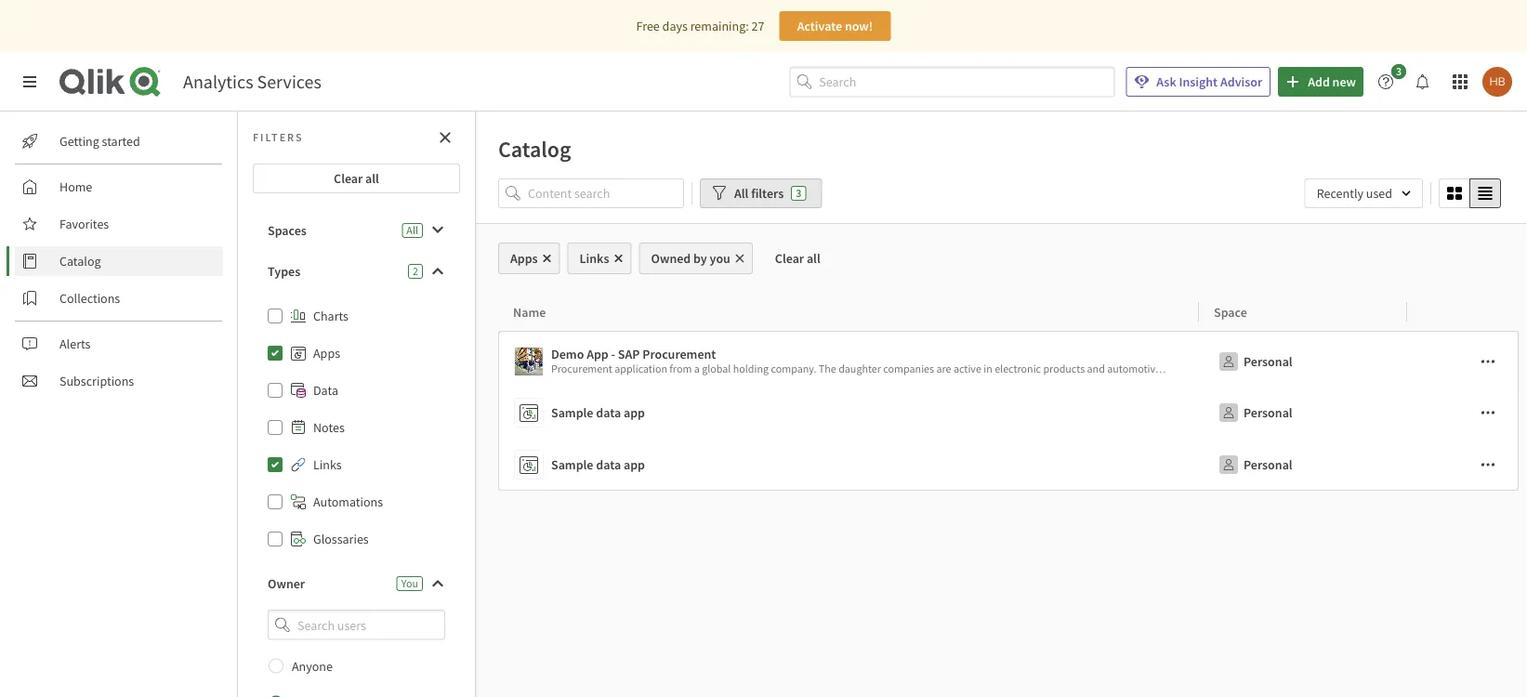 Task type: vqa. For each thing, say whether or not it's contained in the screenshot.
favorites image
no



Task type: describe. For each thing, give the bounding box(es) containing it.
collections link
[[15, 284, 223, 313]]

days
[[663, 18, 688, 34]]

comes
[[1383, 362, 1414, 376]]

activate now!
[[797, 18, 873, 34]]

1 horizontal spatial clear all button
[[760, 243, 836, 274]]

system.
[[1486, 362, 1522, 376]]

sample data app button for personal cell related to third cell from the top
[[514, 446, 1192, 483]]

owned by you button
[[639, 243, 753, 274]]

alerts link
[[15, 329, 223, 359]]

0 horizontal spatial procurement
[[551, 362, 613, 376]]

active
[[954, 362, 982, 376]]

in
[[984, 362, 993, 376]]

sample data app for second cell from the bottom's personal cell
[[551, 404, 645, 421]]

application
[[615, 362, 668, 376]]

recently
[[1317, 185, 1364, 202]]

links inside links button
[[580, 250, 609, 267]]

2
[[413, 264, 418, 278]]

2 the from the left
[[1340, 362, 1358, 376]]

data for second cell from the bottom's personal cell
[[596, 404, 621, 421]]

global
[[702, 362, 731, 376]]

0 horizontal spatial links
[[313, 457, 342, 473]]

catalog inside catalog link
[[60, 253, 101, 270]]

3 button
[[1371, 64, 1412, 97]]

-
[[611, 346, 616, 363]]

activate now! link
[[780, 11, 891, 41]]

personal cell for second cell from the bottom
[[1199, 387, 1408, 439]]

2 a from the left
[[1440, 362, 1446, 376]]

app for second cell from the bottom's personal cell sample data app button
[[624, 404, 645, 421]]

bw
[[1469, 362, 1484, 376]]

recently used
[[1317, 185, 1393, 202]]

owned by you
[[651, 250, 731, 267]]

owned
[[651, 250, 691, 267]]

1 horizontal spatial clear all
[[775, 250, 821, 267]]

more actions image
[[1481, 405, 1496, 420]]

sample for second cell from the bottom's personal cell
[[551, 404, 594, 421]]

sample data app for personal cell related to third cell from the top
[[551, 457, 645, 473]]

data
[[313, 382, 338, 399]]

getting started
[[60, 133, 140, 150]]

add new button
[[1279, 67, 1364, 97]]

apps inside button
[[510, 250, 538, 267]]

automotive
[[1108, 362, 1161, 376]]

2 from from the left
[[1416, 362, 1438, 376]]

analytics
[[183, 70, 253, 93]]

add
[[1308, 73, 1330, 90]]

personal cell for third cell from the top
[[1199, 439, 1408, 491]]

personal for personal button associated with personal cell for third cell from the bottom
[[1244, 353, 1293, 370]]

filters
[[751, 185, 784, 202]]

filters region
[[476, 175, 1528, 223]]

1 horizontal spatial clear
[[775, 250, 804, 267]]

1 and from the left
[[1087, 362, 1105, 376]]

data inside "demo app - sap procurement procurement application from a global holding company. the daughter companies are active in electronic products and automotive to chemicals and pharmaceutical etc. the data comes from a sap bw system."
[[1360, 362, 1381, 376]]

started
[[102, 133, 140, 150]]

getting started link
[[15, 126, 223, 156]]

notes
[[313, 419, 345, 436]]

free days remaining: 27
[[637, 18, 765, 34]]

advisor
[[1221, 73, 1263, 90]]

you
[[401, 576, 418, 591]]

1 the from the left
[[819, 362, 837, 376]]

name
[[513, 304, 546, 320]]

filters
[[253, 130, 304, 145]]

1 horizontal spatial sap
[[1448, 362, 1467, 376]]

demo
[[551, 346, 584, 363]]

spaces
[[268, 222, 307, 239]]

subscriptions link
[[15, 366, 223, 396]]

add new
[[1308, 73, 1357, 90]]

1 cell from the top
[[1408, 331, 1520, 387]]

owner option group
[[253, 648, 460, 697]]

company.
[[771, 362, 817, 376]]

0 horizontal spatial sap
[[618, 346, 640, 363]]

Search users text field
[[294, 610, 423, 640]]

ask insight advisor button
[[1126, 67, 1271, 97]]

switch view group
[[1439, 179, 1502, 208]]

2 and from the left
[[1226, 362, 1244, 376]]

are
[[937, 362, 952, 376]]

Search text field
[[819, 67, 1115, 97]]

apps button
[[498, 243, 560, 274]]

ask
[[1157, 73, 1177, 90]]

all for all filters
[[735, 185, 749, 202]]

personal for personal cell related to third cell from the top personal button
[[1244, 457, 1293, 473]]

3 cell from the top
[[1408, 439, 1520, 491]]

links button
[[568, 243, 632, 274]]

sample data app button for second cell from the bottom's personal cell
[[514, 394, 1192, 431]]

products
[[1044, 362, 1085, 376]]

personal cell for third cell from the bottom
[[1199, 331, 1408, 387]]

Recently used field
[[1305, 179, 1424, 208]]

new
[[1333, 73, 1357, 90]]

more actions image for third cell from the top
[[1481, 457, 1496, 472]]

0 vertical spatial catalog
[[498, 135, 571, 163]]



Task type: locate. For each thing, give the bounding box(es) containing it.
cell up more actions image
[[1408, 331, 1520, 387]]

personal for personal button related to second cell from the bottom's personal cell
[[1244, 404, 1293, 421]]

apps
[[510, 250, 538, 267], [313, 345, 340, 362]]

qlik sense app image
[[515, 348, 543, 376]]

1 horizontal spatial links
[[580, 250, 609, 267]]

app for personal cell related to third cell from the top sample data app button
[[624, 457, 645, 473]]

0 vertical spatial apps
[[510, 250, 538, 267]]

anyone
[[292, 658, 333, 675]]

0 horizontal spatial clear
[[334, 170, 363, 187]]

procurement
[[643, 346, 716, 363], [551, 362, 613, 376]]

0 vertical spatial clear
[[334, 170, 363, 187]]

1 horizontal spatial procurement
[[643, 346, 716, 363]]

favorites
[[60, 216, 109, 232]]

analytics services
[[183, 70, 322, 93]]

2 cell from the top
[[1408, 387, 1520, 439]]

clear all button
[[253, 164, 460, 193], [760, 243, 836, 274]]

1 vertical spatial clear all
[[775, 250, 821, 267]]

0 vertical spatial app
[[624, 404, 645, 421]]

1 vertical spatial data
[[596, 404, 621, 421]]

links
[[580, 250, 609, 267], [313, 457, 342, 473]]

all inside filters region
[[735, 185, 749, 202]]

clear all button up spaces
[[253, 164, 460, 193]]

more actions image up more actions image
[[1481, 354, 1496, 369]]

now!
[[845, 18, 873, 34]]

1 vertical spatial personal button
[[1214, 398, 1297, 428]]

cell
[[1408, 331, 1520, 387], [1408, 387, 1520, 439], [1408, 439, 1520, 491]]

from left global
[[670, 362, 692, 376]]

searchbar element
[[790, 67, 1115, 97]]

clear
[[334, 170, 363, 187], [775, 250, 804, 267]]

3 right new at the right top of the page
[[1396, 64, 1402, 79]]

navigation pane element
[[0, 119, 237, 404]]

more actions image down more actions image
[[1481, 457, 1496, 472]]

1 vertical spatial apps
[[313, 345, 340, 362]]

sap right -
[[618, 346, 640, 363]]

0 horizontal spatial a
[[694, 362, 700, 376]]

2 sample data app from the top
[[551, 457, 645, 473]]

1 vertical spatial app
[[624, 457, 645, 473]]

home link
[[15, 172, 223, 202]]

0 horizontal spatial apps
[[313, 345, 340, 362]]

from
[[670, 362, 692, 376], [1416, 362, 1438, 376]]

links down notes
[[313, 457, 342, 473]]

space
[[1214, 304, 1248, 320]]

personal button for second cell from the bottom's personal cell
[[1214, 398, 1297, 428]]

personal
[[1244, 353, 1293, 370], [1244, 404, 1293, 421], [1244, 457, 1293, 473]]

2 more actions image from the top
[[1481, 457, 1496, 472]]

all for the clear all button to the left
[[366, 170, 379, 187]]

1 vertical spatial personal
[[1244, 404, 1293, 421]]

cell down more actions image
[[1408, 439, 1520, 491]]

ask insight advisor
[[1157, 73, 1263, 90]]

1 horizontal spatial 3
[[1396, 64, 1402, 79]]

home
[[60, 179, 92, 195]]

1 sample data app button from the top
[[514, 394, 1192, 431]]

the
[[819, 362, 837, 376], [1340, 362, 1358, 376]]

2 sample from the top
[[551, 457, 594, 473]]

sap left bw
[[1448, 362, 1467, 376]]

0 horizontal spatial from
[[670, 362, 692, 376]]

1 vertical spatial catalog
[[60, 253, 101, 270]]

a left global
[[694, 362, 700, 376]]

1 vertical spatial sample
[[551, 457, 594, 473]]

holding
[[733, 362, 769, 376]]

chemicals
[[1175, 362, 1224, 376]]

3 inside filters region
[[796, 186, 802, 200]]

None field
[[253, 610, 460, 640]]

etc.
[[1321, 362, 1338, 376]]

0 vertical spatial 3
[[1396, 64, 1402, 79]]

0 vertical spatial more actions image
[[1481, 354, 1496, 369]]

catalog link
[[15, 246, 223, 276]]

procurement right qlik sense app icon on the left of page
[[551, 362, 613, 376]]

0 horizontal spatial all
[[407, 223, 418, 238]]

1 vertical spatial more actions image
[[1481, 457, 1496, 472]]

0 vertical spatial links
[[580, 250, 609, 267]]

1 vertical spatial sample data app button
[[514, 446, 1192, 483]]

alerts
[[60, 336, 91, 352]]

0 horizontal spatial catalog
[[60, 253, 101, 270]]

a left bw
[[1440, 362, 1446, 376]]

0 vertical spatial sample data app
[[551, 404, 645, 421]]

all up '2' on the left of the page
[[407, 223, 418, 238]]

links right apps button
[[580, 250, 609, 267]]

1 horizontal spatial from
[[1416, 362, 1438, 376]]

and right products
[[1087, 362, 1105, 376]]

subscriptions
[[60, 373, 134, 390]]

1 from from the left
[[670, 362, 692, 376]]

all filters
[[735, 185, 784, 202]]

1 horizontal spatial and
[[1226, 362, 1244, 376]]

analytics services element
[[183, 70, 322, 93]]

1 more actions image from the top
[[1481, 354, 1496, 369]]

the left daughter at the right
[[819, 362, 837, 376]]

0 horizontal spatial the
[[819, 362, 837, 376]]

sample data app
[[551, 404, 645, 421], [551, 457, 645, 473]]

1 vertical spatial all
[[807, 250, 821, 267]]

favorites link
[[15, 209, 223, 239]]

getting
[[60, 133, 99, 150]]

from right comes
[[1416, 362, 1438, 376]]

0 vertical spatial sample data app button
[[514, 394, 1192, 431]]

1 personal cell from the top
[[1199, 331, 1408, 387]]

procurement right -
[[643, 346, 716, 363]]

2 personal from the top
[[1244, 404, 1293, 421]]

glossaries
[[313, 531, 369, 548]]

27
[[752, 18, 765, 34]]

3 inside 3 dropdown button
[[1396, 64, 1402, 79]]

0 vertical spatial all
[[366, 170, 379, 187]]

sample
[[551, 404, 594, 421], [551, 457, 594, 473]]

catalog down favorites
[[60, 253, 101, 270]]

and right "chemicals"
[[1226, 362, 1244, 376]]

types
[[268, 263, 301, 280]]

0 vertical spatial personal button
[[1214, 347, 1297, 377]]

1 vertical spatial links
[[313, 457, 342, 473]]

remaining:
[[691, 18, 749, 34]]

companies
[[884, 362, 935, 376]]

apps up data
[[313, 345, 340, 362]]

2 vertical spatial data
[[596, 457, 621, 473]]

1 vertical spatial all
[[407, 223, 418, 238]]

Content search text field
[[528, 178, 684, 208]]

0 horizontal spatial all
[[366, 170, 379, 187]]

sap
[[618, 346, 640, 363], [1448, 362, 1467, 376]]

owner
[[268, 576, 305, 592]]

2 app from the top
[[624, 457, 645, 473]]

apps up name
[[510, 250, 538, 267]]

1 horizontal spatial all
[[807, 250, 821, 267]]

1 horizontal spatial a
[[1440, 362, 1446, 376]]

1 vertical spatial clear all button
[[760, 243, 836, 274]]

to
[[1164, 362, 1173, 376]]

1 a from the left
[[694, 362, 700, 376]]

insight
[[1179, 73, 1218, 90]]

2 personal button from the top
[[1214, 398, 1297, 428]]

sample data app button
[[514, 394, 1192, 431], [514, 446, 1192, 483]]

the right etc.
[[1340, 362, 1358, 376]]

personal button for personal cell for third cell from the bottom
[[1214, 347, 1297, 377]]

more actions image for third cell from the bottom
[[1481, 354, 1496, 369]]

demo app - sap procurement procurement application from a global holding company. the daughter companies are active in electronic products and automotive to chemicals and pharmaceutical etc. the data comes from a sap bw system.
[[551, 346, 1522, 376]]

used
[[1367, 185, 1393, 202]]

clear all button down filters
[[760, 243, 836, 274]]

all for all
[[407, 223, 418, 238]]

1 sample data app from the top
[[551, 404, 645, 421]]

0 vertical spatial all
[[735, 185, 749, 202]]

services
[[257, 70, 322, 93]]

0 vertical spatial data
[[1360, 362, 1381, 376]]

1 horizontal spatial apps
[[510, 250, 538, 267]]

all
[[366, 170, 379, 187], [807, 250, 821, 267]]

2 vertical spatial personal button
[[1214, 450, 1297, 480]]

1 vertical spatial 3
[[796, 186, 802, 200]]

pharmaceutical
[[1246, 362, 1319, 376]]

close sidebar menu image
[[22, 74, 37, 89]]

1 personal button from the top
[[1214, 347, 1297, 377]]

by
[[694, 250, 707, 267]]

0 horizontal spatial clear all
[[334, 170, 379, 187]]

0 vertical spatial clear all
[[334, 170, 379, 187]]

catalog
[[498, 135, 571, 163], [60, 253, 101, 270]]

personal button
[[1214, 347, 1297, 377], [1214, 398, 1297, 428], [1214, 450, 1297, 480]]

more actions image
[[1481, 354, 1496, 369], [1481, 457, 1496, 472]]

3
[[1396, 64, 1402, 79], [796, 186, 802, 200]]

0 horizontal spatial 3
[[796, 186, 802, 200]]

catalog up "content search" text field
[[498, 135, 571, 163]]

0 vertical spatial clear all button
[[253, 164, 460, 193]]

data
[[1360, 362, 1381, 376], [596, 404, 621, 421], [596, 457, 621, 473]]

2 personal cell from the top
[[1199, 387, 1408, 439]]

0 vertical spatial personal
[[1244, 353, 1293, 370]]

all
[[735, 185, 749, 202], [407, 223, 418, 238]]

3 personal button from the top
[[1214, 450, 1297, 480]]

1 vertical spatial clear
[[775, 250, 804, 267]]

automations
[[313, 494, 383, 510]]

free
[[637, 18, 660, 34]]

0 horizontal spatial and
[[1087, 362, 1105, 376]]

1 app from the top
[[624, 404, 645, 421]]

1 personal from the top
[[1244, 353, 1293, 370]]

collections
[[60, 290, 120, 307]]

1 horizontal spatial catalog
[[498, 135, 571, 163]]

electronic
[[995, 362, 1041, 376]]

a
[[694, 362, 700, 376], [1440, 362, 1446, 376]]

you
[[710, 250, 731, 267]]

2 sample data app button from the top
[[514, 446, 1192, 483]]

personal button for personal cell related to third cell from the top
[[1214, 450, 1297, 480]]

3 right filters
[[796, 186, 802, 200]]

all left filters
[[735, 185, 749, 202]]

3 personal cell from the top
[[1199, 439, 1408, 491]]

cell down bw
[[1408, 387, 1520, 439]]

1 horizontal spatial the
[[1340, 362, 1358, 376]]

activate
[[797, 18, 842, 34]]

daughter
[[839, 362, 881, 376]]

clear all
[[334, 170, 379, 187], [775, 250, 821, 267]]

howard brown image
[[1483, 67, 1513, 97]]

data for personal cell related to third cell from the top
[[596, 457, 621, 473]]

and
[[1087, 362, 1105, 376], [1226, 362, 1244, 376]]

1 vertical spatial sample data app
[[551, 457, 645, 473]]

1 sample from the top
[[551, 404, 594, 421]]

1 horizontal spatial all
[[735, 185, 749, 202]]

charts
[[313, 308, 349, 324]]

0 vertical spatial sample
[[551, 404, 594, 421]]

sample for personal cell related to third cell from the top
[[551, 457, 594, 473]]

2 vertical spatial personal
[[1244, 457, 1293, 473]]

personal cell
[[1199, 331, 1408, 387], [1199, 387, 1408, 439], [1199, 439, 1408, 491]]

0 horizontal spatial clear all button
[[253, 164, 460, 193]]

3 personal from the top
[[1244, 457, 1293, 473]]

app
[[624, 404, 645, 421], [624, 457, 645, 473]]

app
[[587, 346, 609, 363]]

all for rightmost the clear all button
[[807, 250, 821, 267]]



